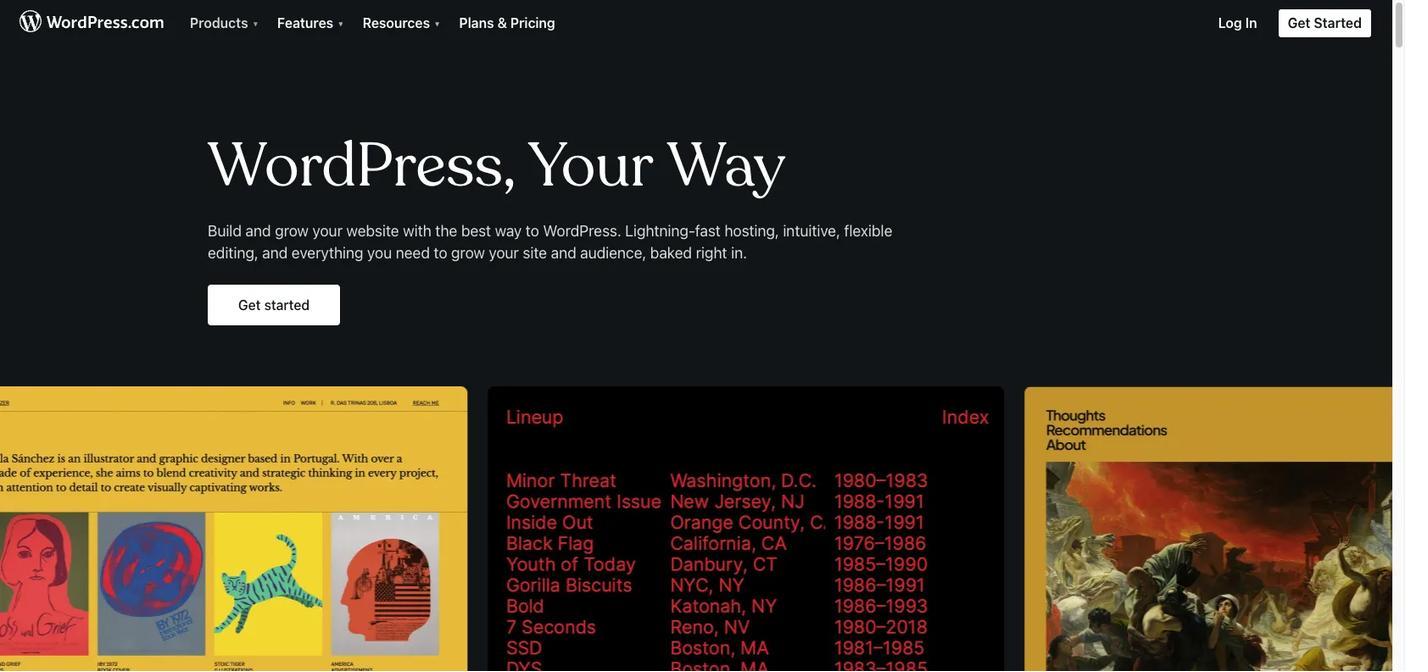 Task type: locate. For each thing, give the bounding box(es) containing it.
theme line image
[[494, 387, 1010, 672]]

fast
[[695, 222, 721, 240]]

get
[[1288, 15, 1311, 31], [238, 297, 261, 313]]

1 horizontal spatial grow
[[451, 244, 485, 262]]

1 vertical spatial your
[[489, 244, 519, 262]]

&
[[497, 15, 507, 31]]

0 horizontal spatial to
[[434, 244, 447, 262]]

get for get started
[[1288, 15, 1311, 31]]

1 vertical spatial to
[[434, 244, 447, 262]]

theme organizer image
[[0, 387, 473, 672]]

resources button
[[352, 0, 449, 38]]

grow up everything
[[275, 222, 309, 240]]

and
[[246, 222, 271, 240], [262, 244, 288, 262], [551, 244, 576, 262]]

0 vertical spatial your
[[313, 222, 343, 240]]

grow
[[275, 222, 309, 240], [451, 244, 485, 262]]

you
[[367, 244, 392, 262]]

to
[[526, 222, 539, 240], [434, 244, 447, 262]]

1 vertical spatial get
[[238, 297, 261, 313]]

log
[[1219, 15, 1242, 31]]

0 horizontal spatial your
[[313, 222, 343, 240]]

products button
[[180, 0, 267, 38]]

get started
[[238, 297, 310, 313]]

started
[[264, 297, 310, 313]]

best
[[461, 222, 491, 240]]

way
[[495, 222, 522, 240]]

log in link
[[1208, 0, 1268, 38]]

products
[[190, 15, 251, 31]]

your down way
[[489, 244, 519, 262]]

1 horizontal spatial your
[[489, 244, 519, 262]]

0 vertical spatial to
[[526, 222, 539, 240]]

1 vertical spatial grow
[[451, 244, 485, 262]]

log in
[[1219, 15, 1257, 31]]

to down the on the top left of the page
[[434, 244, 447, 262]]

1 horizontal spatial get
[[1288, 15, 1311, 31]]

grow down best
[[451, 244, 485, 262]]

hosting,
[[725, 222, 779, 240]]

baked
[[650, 244, 692, 262]]

your up everything
[[313, 222, 343, 240]]

1 horizontal spatial to
[[526, 222, 539, 240]]

pricing
[[511, 15, 555, 31]]

plans & pricing link
[[449, 0, 566, 38]]

get inside the 'wordpress.com' element
[[1288, 15, 1311, 31]]

0 horizontal spatial get
[[238, 297, 261, 313]]

features
[[277, 15, 337, 31]]

flexible
[[844, 222, 893, 240]]

intuitive,
[[783, 222, 840, 240]]

to up site
[[526, 222, 539, 240]]

plans
[[459, 15, 494, 31]]

everything
[[292, 244, 363, 262]]

0 vertical spatial get
[[1288, 15, 1311, 31]]

features button
[[267, 0, 352, 38]]

0 vertical spatial grow
[[275, 222, 309, 240]]

site
[[523, 244, 547, 262]]

your
[[313, 222, 343, 240], [489, 244, 519, 262]]



Task type: vqa. For each thing, say whether or not it's contained in the screenshot.
img
no



Task type: describe. For each thing, give the bounding box(es) containing it.
lightning-
[[625, 222, 695, 240]]

in
[[1246, 15, 1257, 31]]

build and grow your website with the best way to wordpress. lightning-fast hosting, intuitive, flexible editing, and everything you need to grow your site and audience, baked right in.
[[208, 222, 893, 262]]

editing,
[[208, 244, 258, 262]]

website
[[346, 222, 399, 240]]

theme issue image
[[1031, 387, 1405, 672]]

audience,
[[580, 244, 647, 262]]

get started link
[[1268, 0, 1393, 38]]

with
[[403, 222, 432, 240]]

and right site
[[551, 244, 576, 262]]

your way
[[528, 127, 786, 205]]

get started
[[1288, 15, 1362, 31]]

wordpress.com element
[[0, 0, 1393, 48]]

and right editing,
[[262, 244, 288, 262]]

resources
[[363, 15, 433, 31]]

wordpress.com logo image
[[20, 8, 164, 38]]

the
[[435, 222, 457, 240]]

build
[[208, 222, 242, 240]]

wordpress, your way
[[208, 127, 786, 205]]

and up editing,
[[246, 222, 271, 240]]

0 horizontal spatial grow
[[275, 222, 309, 240]]

need
[[396, 244, 430, 262]]

in.
[[731, 244, 747, 262]]

plans & pricing
[[459, 15, 555, 31]]

get started link
[[208, 285, 340, 326]]

right
[[696, 244, 727, 262]]

wordpress.com navigation menu menu
[[0, 0, 1393, 672]]

get for get started
[[238, 297, 261, 313]]

wordpress,
[[208, 127, 516, 205]]

wordpress.
[[543, 222, 621, 240]]

started
[[1314, 15, 1362, 31]]



